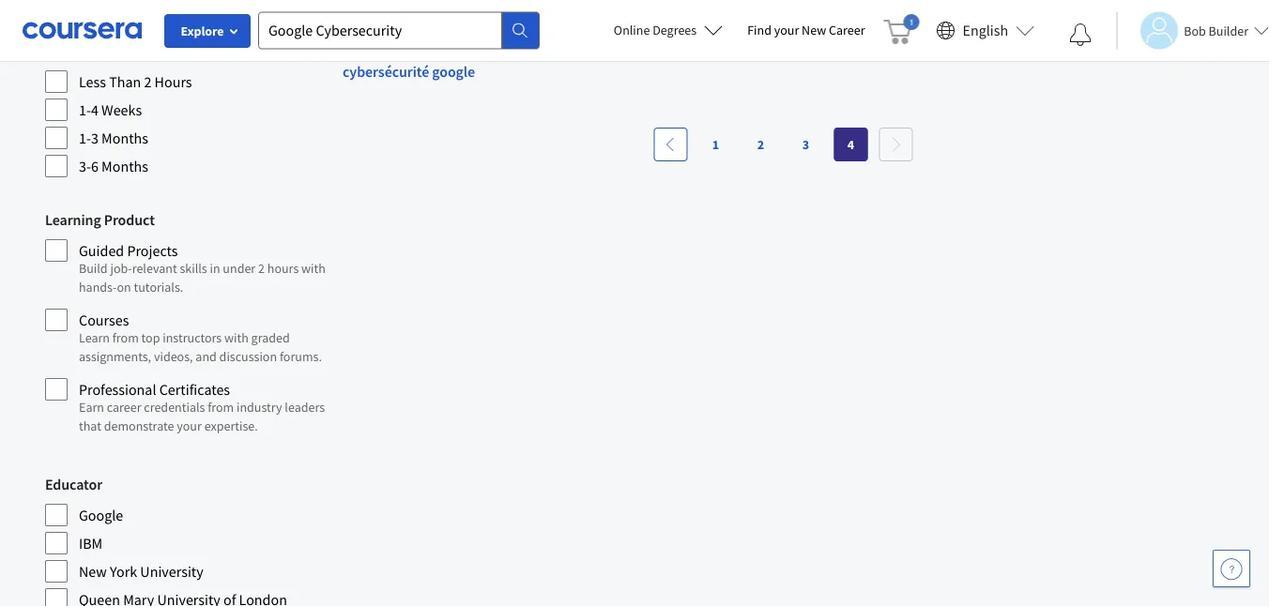 Task type: vqa. For each thing, say whether or not it's contained in the screenshot.
topmost with
yes



Task type: locate. For each thing, give the bounding box(es) containing it.
4 right 3 button
[[848, 136, 855, 153]]

0 vertical spatial months
[[101, 129, 148, 147]]

show notifications image
[[1070, 23, 1092, 46]]

None search field
[[258, 12, 540, 49]]

0 horizontal spatial new
[[79, 562, 107, 581]]

videos,
[[154, 348, 193, 365]]

your down credentials
[[177, 418, 202, 435]]

go to previous page image
[[663, 137, 678, 152]]

english button
[[929, 0, 1043, 61]]

1-
[[79, 100, 91, 119], [79, 129, 91, 147]]

career
[[829, 22, 865, 39]]

0 vertical spatial 1-
[[79, 100, 91, 119]]

1
[[713, 136, 719, 153]]

1 vertical spatial from
[[208, 399, 234, 416]]

0 horizontal spatial cybersecurity
[[389, 28, 475, 47]]

2 horizontal spatial 2
[[758, 136, 765, 153]]

1 vertical spatial 2
[[758, 136, 765, 153]]

3-6 months
[[79, 157, 148, 176]]

3 up '6'
[[91, 129, 98, 147]]

months down weeks
[[101, 129, 148, 147]]

1 vertical spatial 4
[[848, 136, 855, 153]]

1- down less
[[79, 100, 91, 119]]

from
[[112, 330, 139, 347], [208, 399, 234, 416]]

google cybersecurity action team : cybersecurity essentials
[[343, 28, 714, 47]]

1 vertical spatial your
[[177, 418, 202, 435]]

educator group
[[45, 473, 331, 607]]

1-3 months
[[79, 129, 148, 147]]

english
[[963, 21, 1009, 40]]

0 vertical spatial with
[[301, 260, 326, 277]]

4 inside button
[[848, 136, 855, 153]]

cybersecurity
[[389, 28, 475, 47], [561, 28, 647, 47], [784, 28, 870, 47]]

0 horizontal spatial é
[[385, 62, 392, 81]]

0 vertical spatial 4
[[91, 100, 98, 119]]

2 right than
[[144, 72, 152, 91]]

0 horizontal spatial with
[[224, 330, 249, 347]]

1 horizontal spatial 2
[[258, 260, 265, 277]]

with
[[301, 260, 326, 277], [224, 330, 249, 347]]

cybersecurity up cybers é curit é google
[[389, 28, 475, 47]]

1 horizontal spatial your
[[774, 22, 799, 39]]

from inside "earn career credentials from industry leaders that demonstrate your expertise."
[[208, 399, 234, 416]]

duration
[[45, 41, 101, 60]]

new down ibm
[[79, 562, 107, 581]]

professional
[[79, 380, 156, 399]]

4 left weeks
[[91, 100, 98, 119]]

2 inside build job-relevant skills in under 2 hours with hands-on tutorials.
[[258, 260, 265, 277]]

coursera image
[[23, 15, 142, 45]]

é
[[385, 62, 392, 81], [422, 62, 429, 81]]

learning product group
[[45, 208, 331, 443]]

curit
[[392, 62, 422, 81]]

months right '6'
[[101, 157, 148, 176]]

1 horizontal spatial é
[[422, 62, 429, 81]]

1 vertical spatial with
[[224, 330, 249, 347]]

0 horizontal spatial 4
[[91, 100, 98, 119]]

google
[[79, 506, 123, 525]]

1 horizontal spatial 3
[[803, 136, 810, 153]]

google right curit
[[432, 62, 475, 81]]

1- for 4
[[79, 100, 91, 119]]

1- for 3
[[79, 129, 91, 147]]

new
[[802, 22, 827, 39], [79, 562, 107, 581]]

than
[[109, 72, 141, 91]]

online degrees button
[[599, 9, 738, 51]]

1 horizontal spatial cybersecurity
[[561, 28, 647, 47]]

hours
[[267, 260, 299, 277]]

0 horizontal spatial your
[[177, 418, 202, 435]]

:
[[554, 28, 558, 47]]

find your new career link
[[738, 19, 875, 42]]

1 months from the top
[[101, 129, 148, 147]]

1 vertical spatial new
[[79, 562, 107, 581]]

with up discussion
[[224, 330, 249, 347]]

2 inside duration group
[[144, 72, 152, 91]]

tutorials.
[[134, 279, 183, 296]]

your inside "earn career credentials from industry leaders that demonstrate your expertise."
[[177, 418, 202, 435]]

earn
[[79, 399, 104, 416]]

cybersecurity right the :
[[561, 28, 647, 47]]

build job-relevant skills in under 2 hours with hands-on tutorials.
[[79, 260, 326, 296]]

from up expertise. on the left of the page
[[208, 399, 234, 416]]

on
[[117, 279, 131, 296]]

3-
[[79, 157, 91, 176]]

2 horizontal spatial cybersecurity
[[784, 28, 870, 47]]

2
[[144, 72, 152, 91], [758, 136, 765, 153], [258, 260, 265, 277]]

0 horizontal spatial 3
[[91, 129, 98, 147]]

courses
[[79, 311, 129, 330]]

professional certificates
[[79, 380, 230, 399]]

3 inside duration group
[[91, 129, 98, 147]]

1 horizontal spatial from
[[208, 399, 234, 416]]

your inside find your new career link
[[774, 22, 799, 39]]

0 vertical spatial 2
[[144, 72, 152, 91]]

google up cybers
[[343, 28, 386, 47]]

months for 3-6 months
[[101, 157, 148, 176]]

educator
[[45, 475, 102, 494]]

google
[[343, 28, 386, 47], [873, 28, 916, 47], [432, 62, 475, 81]]

0 vertical spatial from
[[112, 330, 139, 347]]

1 vertical spatial months
[[101, 157, 148, 176]]

online degrees
[[614, 22, 697, 39]]

1 horizontal spatial 4
[[848, 136, 855, 153]]

4
[[91, 100, 98, 119], [848, 136, 855, 153]]

cybersecurity google
[[784, 28, 916, 47]]

0 horizontal spatial from
[[112, 330, 139, 347]]

0 horizontal spatial 2
[[144, 72, 152, 91]]

1-4 weeks
[[79, 100, 142, 119]]

1 1- from the top
[[79, 100, 91, 119]]

google right career
[[873, 28, 916, 47]]

2 é from the left
[[422, 62, 429, 81]]

new left career
[[802, 22, 827, 39]]

industry
[[237, 399, 282, 416]]

4 inside duration group
[[91, 100, 98, 119]]

4 button
[[834, 128, 868, 162]]

1 vertical spatial 1-
[[79, 129, 91, 147]]

projects
[[127, 241, 178, 260]]

1 horizontal spatial new
[[802, 22, 827, 39]]

with right hours on the top
[[301, 260, 326, 277]]

3 cybersecurity from the left
[[784, 28, 870, 47]]

hours
[[155, 72, 192, 91]]

team
[[521, 28, 554, 47]]

0 vertical spatial new
[[802, 22, 827, 39]]

2 months from the top
[[101, 157, 148, 176]]

months
[[101, 129, 148, 147], [101, 157, 148, 176]]

your
[[774, 22, 799, 39], [177, 418, 202, 435]]

2 left hours on the top
[[258, 260, 265, 277]]

york
[[110, 562, 137, 581]]

guided
[[79, 241, 124, 260]]

cybers
[[343, 62, 385, 81]]

0 vertical spatial your
[[774, 22, 799, 39]]

2 1- from the top
[[79, 129, 91, 147]]

your right find
[[774, 22, 799, 39]]

3
[[91, 129, 98, 147], [803, 136, 810, 153]]

with inside the learn from top instructors with graded assignments, videos, and discussion forums.
[[224, 330, 249, 347]]

from up assignments,
[[112, 330, 139, 347]]

learning
[[45, 210, 101, 229]]

3 right 2 button
[[803, 136, 810, 153]]

1- up 3-
[[79, 129, 91, 147]]

1 horizontal spatial with
[[301, 260, 326, 277]]

2 vertical spatial 2
[[258, 260, 265, 277]]

2 right 1 button
[[758, 136, 765, 153]]

discussion
[[219, 348, 277, 365]]

cybersecurity right find
[[784, 28, 870, 47]]



Task type: describe. For each thing, give the bounding box(es) containing it.
demonstrate
[[104, 418, 174, 435]]

in
[[210, 260, 220, 277]]

3 inside button
[[803, 136, 810, 153]]

instructors
[[163, 330, 222, 347]]

cybers é curit é google
[[343, 62, 475, 81]]

1 horizontal spatial google
[[432, 62, 475, 81]]

product
[[104, 210, 155, 229]]

6
[[91, 157, 98, 176]]

that
[[79, 418, 101, 435]]

2 cybersecurity from the left
[[561, 28, 647, 47]]

earn career credentials from industry leaders that demonstrate your expertise.
[[79, 399, 325, 435]]

expertise.
[[204, 418, 258, 435]]

new york university
[[79, 562, 204, 581]]

job-
[[110, 260, 132, 277]]

from inside the learn from top instructors with graded assignments, videos, and discussion forums.
[[112, 330, 139, 347]]

less
[[79, 72, 106, 91]]

credentials
[[144, 399, 205, 416]]

career
[[107, 399, 141, 416]]

1 cybersecurity from the left
[[389, 28, 475, 47]]

weeks
[[101, 100, 142, 119]]

0 horizontal spatial google
[[343, 28, 386, 47]]

find your new career
[[748, 22, 865, 39]]

action
[[478, 28, 518, 47]]

essentials
[[650, 28, 714, 47]]

duration group
[[45, 39, 331, 178]]

bob builder button
[[1117, 12, 1270, 49]]

bob builder
[[1184, 22, 1249, 39]]

new inside educator group
[[79, 562, 107, 581]]

shopping cart: 1 item image
[[884, 14, 920, 44]]

less than 2 hours
[[79, 72, 192, 91]]

explore
[[181, 23, 224, 39]]

What do you want to learn? text field
[[258, 12, 502, 49]]

find
[[748, 22, 772, 39]]

explore button
[[164, 14, 251, 48]]

guided projects
[[79, 241, 178, 260]]

bob
[[1184, 22, 1206, 39]]

forums.
[[280, 348, 322, 365]]

assignments,
[[79, 348, 151, 365]]

hands-
[[79, 279, 117, 296]]

3 button
[[789, 128, 823, 162]]

relevant
[[132, 260, 177, 277]]

learn from top instructors with graded assignments, videos, and discussion forums.
[[79, 330, 322, 365]]

1 é from the left
[[385, 62, 392, 81]]

build
[[79, 260, 108, 277]]

2 horizontal spatial google
[[873, 28, 916, 47]]

with inside build job-relevant skills in under 2 hours with hands-on tutorials.
[[301, 260, 326, 277]]

learning product
[[45, 210, 155, 229]]

degrees
[[653, 22, 697, 39]]

under
[[223, 260, 256, 277]]

and
[[196, 348, 217, 365]]

2 inside 2 button
[[758, 136, 765, 153]]

graded
[[251, 330, 290, 347]]

certificates
[[159, 380, 230, 399]]

university
[[140, 562, 204, 581]]

skills
[[180, 260, 207, 277]]

ibm
[[79, 534, 103, 553]]

help center image
[[1221, 558, 1243, 580]]

2 button
[[744, 128, 778, 162]]

1 button
[[699, 128, 733, 162]]

top
[[141, 330, 160, 347]]

online
[[614, 22, 650, 39]]

learn
[[79, 330, 110, 347]]

months for 1-3 months
[[101, 129, 148, 147]]

leaders
[[285, 399, 325, 416]]

builder
[[1209, 22, 1249, 39]]



